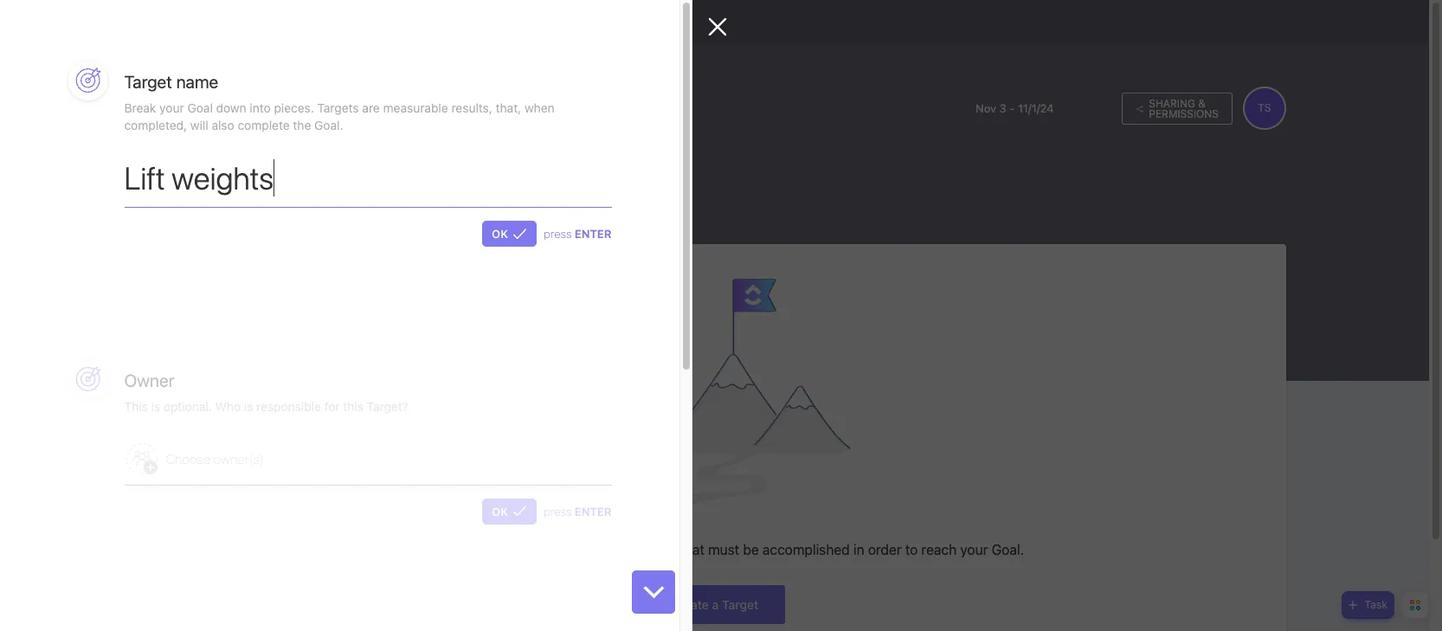 Task type: describe. For each thing, give the bounding box(es) containing it.
when
[[525, 100, 555, 115]]

targets are specific and measurable pieces that must be accomplished in order to reach your goal.
[[405, 542, 1025, 558]]

1 vertical spatial are
[[456, 542, 476, 558]]

your inside target name break your goal down into pieces. targets are measurable results, that, when completed, will also complete the goal.
[[160, 100, 184, 115]]

lose
[[243, 95, 288, 120]]

into
[[250, 100, 271, 115]]

0 vertical spatial lbs
[[334, 95, 362, 120]]

choose
[[166, 451, 211, 467]]

sharing & permissions
[[1150, 97, 1219, 120]]

complete
[[238, 117, 290, 132]]

that,
[[496, 100, 522, 115]]

are inside target name break your goal down into pieces. targets are measurable results, that, when completed, will also complete the goal.
[[362, 100, 380, 115]]

must
[[709, 542, 740, 558]]

down
[[216, 100, 247, 115]]

accomplished
[[763, 542, 850, 558]]

measurable inside target name break your goal down into pieces. targets are measurable results, that, when completed, will also complete the goal.
[[383, 100, 448, 115]]

1 vertical spatial targets
[[405, 542, 452, 558]]

will
[[190, 117, 208, 132]]

task
[[1365, 599, 1388, 611]]

choose owner(s)
[[166, 451, 264, 467]]

name
[[176, 72, 218, 92]]

2 ok button from the top
[[483, 499, 537, 525]]

owner(s)
[[214, 451, 264, 467]]

pieces
[[635, 542, 677, 558]]

ok for 1st ok button from the bottom of the page
[[492, 505, 508, 519]]

targets inside target name break your goal down into pieces. targets are measurable results, that, when completed, will also complete the goal.
[[317, 100, 359, 115]]

that
[[680, 542, 705, 558]]

lose 100 lbs
[[243, 95, 366, 120]]

target
[[124, 72, 172, 92]]

reach
[[922, 542, 957, 558]]

order
[[869, 542, 902, 558]]



Task type: vqa. For each thing, say whether or not it's contained in the screenshot.
left or
no



Task type: locate. For each thing, give the bounding box(es) containing it.
1 vertical spatial ok button
[[483, 499, 537, 525]]

0 horizontal spatial targets
[[317, 100, 359, 115]]

1 horizontal spatial your
[[961, 542, 989, 558]]

are left "specific"
[[456, 542, 476, 558]]

2 press from the top
[[544, 505, 572, 519]]

pieces.
[[274, 100, 314, 115]]

results,
[[452, 100, 493, 115]]

ok for 2nd ok button from the bottom of the page
[[492, 227, 508, 241]]

2 enter from the top
[[575, 505, 612, 519]]

lbs right 50
[[289, 164, 306, 178]]

targets left "specific"
[[405, 542, 452, 558]]

are
[[362, 100, 380, 115], [456, 542, 476, 558]]

0 vertical spatial ok button
[[483, 221, 537, 247]]

completed,
[[124, 117, 187, 132]]

measurable
[[383, 100, 448, 115], [559, 542, 632, 558]]

50
[[271, 164, 286, 178]]

1 press from the top
[[544, 227, 572, 241]]

press for 2nd ok button from the bottom of the page
[[544, 227, 572, 241]]

1 vertical spatial ok
[[492, 505, 508, 519]]

0 horizontal spatial your
[[160, 100, 184, 115]]

1 ok button from the top
[[483, 221, 537, 247]]

1 vertical spatial measurable
[[559, 542, 632, 558]]

goal.
[[314, 117, 343, 132], [992, 542, 1025, 558]]

None text field
[[124, 160, 612, 207]]

break
[[124, 100, 156, 115]]

owner
[[124, 371, 175, 391]]

press enter
[[544, 227, 612, 241], [544, 505, 612, 519]]

targets
[[317, 100, 359, 115], [405, 542, 452, 558]]

enter for 1st ok button from the bottom of the page
[[575, 505, 612, 519]]

1 enter from the top
[[575, 227, 612, 241]]

create a target
[[671, 598, 759, 612]]

lbs right 100
[[334, 95, 362, 120]]

0 vertical spatial targets
[[317, 100, 359, 115]]

in
[[854, 542, 865, 558]]

0 vertical spatial ok
[[492, 227, 508, 241]]

targets right pieces.
[[317, 100, 359, 115]]

target name break your goal down into pieces. targets are measurable results, that, when completed, will also complete the goal.
[[124, 72, 555, 132]]

press
[[544, 227, 572, 241], [544, 505, 572, 519]]

100
[[293, 95, 330, 120]]

your up completed, on the left top of page
[[160, 100, 184, 115]]

1 horizontal spatial targets
[[405, 542, 452, 558]]

0 vertical spatial enter
[[575, 227, 612, 241]]

1 vertical spatial goal.
[[992, 542, 1025, 558]]

1 vertical spatial enter
[[575, 505, 612, 519]]

1 horizontal spatial are
[[456, 542, 476, 558]]

1 vertical spatial lbs
[[289, 164, 306, 178]]

&
[[1199, 97, 1206, 110]]

are right 100
[[362, 100, 380, 115]]

80
[[271, 186, 286, 201]]

permissions
[[1150, 107, 1219, 120]]

1 horizontal spatial goal.
[[992, 542, 1025, 558]]

goal. inside target name break your goal down into pieces. targets are measurable results, that, when completed, will also complete the goal.
[[314, 117, 343, 132]]

0 vertical spatial your
[[160, 100, 184, 115]]

0 vertical spatial measurable
[[383, 100, 448, 115]]

0 vertical spatial goal.
[[314, 117, 343, 132]]

lbs right 80
[[289, 186, 306, 201]]

1 horizontal spatial measurable
[[559, 542, 632, 558]]

measurable left results,
[[383, 100, 448, 115]]

1 vertical spatial press enter
[[544, 505, 612, 519]]

2 press enter from the top
[[544, 505, 612, 519]]

dialog containing target name
[[0, 0, 728, 631]]

2 vertical spatial lbs
[[289, 186, 306, 201]]

1 press enter from the top
[[544, 227, 612, 241]]

to
[[906, 542, 918, 558]]

sharing
[[1150, 97, 1196, 110]]

0 horizontal spatial are
[[362, 100, 380, 115]]

dialog
[[0, 0, 728, 631]]

goal. right the
[[314, 117, 343, 132]]

be
[[743, 542, 759, 558]]

1 ok from the top
[[492, 227, 508, 241]]

goal. right reach
[[992, 542, 1025, 558]]

also
[[212, 117, 234, 132]]

0 horizontal spatial measurable
[[383, 100, 448, 115]]

0 vertical spatial press enter
[[544, 227, 612, 241]]

50 lbs 80 lbs
[[271, 164, 306, 201]]

press enter for 1st ok button from the bottom of the page
[[544, 505, 612, 519]]

measurable right "and"
[[559, 542, 632, 558]]

and
[[532, 542, 555, 558]]

ok button
[[483, 221, 537, 247], [483, 499, 537, 525]]

1 vertical spatial press
[[544, 505, 572, 519]]

press for 1st ok button from the bottom of the page
[[544, 505, 572, 519]]

enter for 2nd ok button from the bottom of the page
[[575, 227, 612, 241]]

your
[[160, 100, 184, 115], [961, 542, 989, 558]]

goal
[[187, 100, 213, 115]]

press enter for 2nd ok button from the bottom of the page
[[544, 227, 612, 241]]

1 vertical spatial your
[[961, 542, 989, 558]]

lbs
[[334, 95, 362, 120], [289, 164, 306, 178], [289, 186, 306, 201]]

enter
[[575, 227, 612, 241], [575, 505, 612, 519]]

the
[[293, 117, 311, 132]]

0 vertical spatial are
[[362, 100, 380, 115]]

ok
[[492, 227, 508, 241], [492, 505, 508, 519]]

0 horizontal spatial goal.
[[314, 117, 343, 132]]

your right reach
[[961, 542, 989, 558]]

2 ok from the top
[[492, 505, 508, 519]]

0 vertical spatial press
[[544, 227, 572, 241]]

specific
[[479, 542, 528, 558]]



